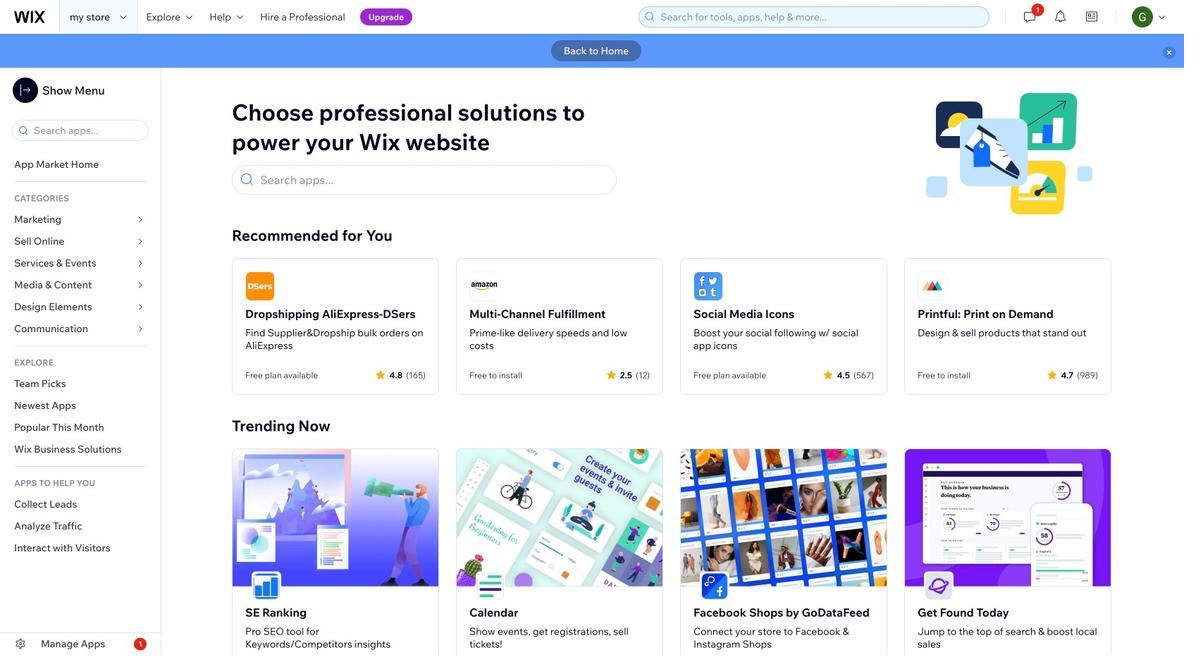 Task type: locate. For each thing, give the bounding box(es) containing it.
calendar icon image
[[457, 449, 663, 587], [477, 573, 504, 600]]

get found today  icon image
[[906, 449, 1111, 587], [926, 573, 953, 600]]

facebook shops by godatafeed icon image
[[681, 449, 887, 587], [702, 573, 729, 600]]

Search apps... field
[[30, 121, 144, 140], [256, 166, 610, 194]]

sidebar element
[[0, 68, 162, 655]]

0 vertical spatial search apps... field
[[30, 121, 144, 140]]

multi-channel fulfillment icon image
[[470, 272, 499, 301]]

0 horizontal spatial search apps... field
[[30, 121, 144, 140]]

se ranking icon image
[[233, 449, 439, 587], [253, 573, 280, 600]]

alert
[[0, 34, 1185, 68]]

1 vertical spatial search apps... field
[[256, 166, 610, 194]]

dropshipping aliexpress-dsers icon image
[[245, 272, 275, 301]]



Task type: describe. For each thing, give the bounding box(es) containing it.
1 horizontal spatial search apps... field
[[256, 166, 610, 194]]

social media icons icon image
[[694, 272, 724, 301]]

search apps... field inside sidebar element
[[30, 121, 144, 140]]

printful: print on demand icon image
[[918, 272, 948, 301]]

Search for tools, apps, help & more... field
[[657, 7, 985, 27]]



Task type: vqa. For each thing, say whether or not it's contained in the screenshot.
the bottommost search apps... field
yes



